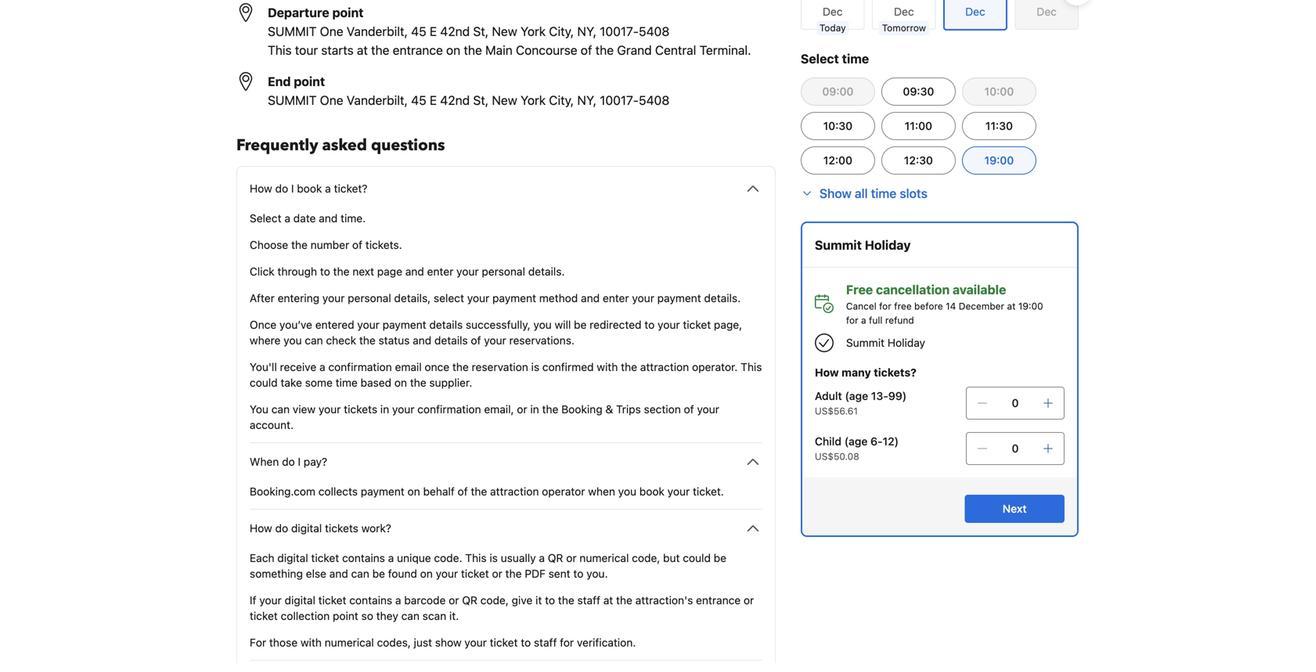 Task type: vqa. For each thing, say whether or not it's contained in the screenshot.
CANCEL
yes



Task type: describe. For each thing, give the bounding box(es) containing it.
a up "pdf"
[[539, 552, 545, 565]]

your up redirected
[[632, 292, 655, 305]]

1 vertical spatial details
[[435, 334, 468, 347]]

new for end
[[492, 93, 517, 108]]

your down operator.
[[697, 403, 719, 416]]

your up select
[[457, 265, 479, 278]]

with inside how do digital tickets work? element
[[301, 636, 322, 649]]

details,
[[394, 292, 431, 305]]

contains inside each digital ticket contains a unique code. this is usually a qr or numerical code, but could be something else and can be found on your ticket or the pdf sent to you.
[[342, 552, 385, 565]]

some
[[305, 376, 333, 389]]

i for book
[[291, 182, 294, 195]]

can inside you can view your tickets in your confirmation email, or in the booking & trips section of your account.
[[272, 403, 290, 416]]

ticket down if your digital ticket contains a barcode or qr code, give it to the staff at the attraction's entrance or ticket collection point so they can scan it.
[[490, 636, 518, 649]]

unique
[[397, 552, 431, 565]]

1 horizontal spatial you
[[534, 318, 552, 331]]

6-
[[871, 435, 883, 448]]

0 for child (age 6-12)
[[1012, 442, 1019, 455]]

york for departure point summit one vanderbilt, 45 e 42nd st, new york city, ny, 10017-5408 this tour starts at the entrance on the main concourse of the grand central terminal.
[[521, 24, 546, 39]]

a up found
[[388, 552, 394, 565]]

the right starts
[[371, 43, 390, 58]]

full
[[869, 315, 883, 326]]

this inside each digital ticket contains a unique code. this is usually a qr or numerical code, but could be something else and can be found on your ticket or the pdf sent to you.
[[465, 552, 487, 565]]

select for select a date and time.
[[250, 212, 282, 225]]

refund
[[885, 315, 914, 326]]

many
[[842, 366, 871, 379]]

do for pay?
[[282, 455, 295, 468]]

one for departure
[[320, 24, 343, 39]]

ticket down code.
[[461, 567, 489, 580]]

show all time slots button
[[801, 184, 928, 203]]

the left next
[[333, 265, 350, 278]]

but
[[663, 552, 680, 565]]

0 vertical spatial personal
[[482, 265, 525, 278]]

14
[[946, 301, 956, 312]]

ticket down else
[[318, 594, 346, 607]]

those
[[269, 636, 298, 649]]

based
[[361, 376, 392, 389]]

when do i pay?
[[250, 455, 327, 468]]

the inside you can view your tickets in your confirmation email, or in the booking & trips section of your account.
[[542, 403, 559, 416]]

e for end
[[430, 93, 437, 108]]

your up entered
[[322, 292, 345, 305]]

a inside you'll receive a confirmation email once the reservation is confirmed with the attraction operator. this could take some time based on the supplier.
[[319, 361, 325, 373]]

child
[[815, 435, 842, 448]]

you.
[[587, 567, 608, 580]]

0 vertical spatial holiday
[[865, 238, 911, 252]]

1 vertical spatial details.
[[704, 292, 741, 305]]

you
[[250, 403, 269, 416]]

method
[[539, 292, 578, 305]]

new for departure
[[492, 24, 517, 39]]

1 vertical spatial numerical
[[325, 636, 374, 649]]

09:30
[[903, 85, 934, 98]]

ticket.
[[693, 485, 724, 498]]

can inside once you've entered your payment details successfully, you will be redirected to your ticket page, where you can check the status and details of your reservations.
[[305, 334, 323, 347]]

time.
[[341, 212, 366, 225]]

successfully,
[[466, 318, 531, 331]]

time inside you'll receive a confirmation email once the reservation is confirmed with the attraction operator. this could take some time based on the supplier.
[[336, 376, 358, 389]]

you've
[[279, 318, 312, 331]]

ticket?
[[334, 182, 368, 195]]

i for pay?
[[298, 455, 301, 468]]

after entering your personal details, select your payment method and enter your payment details.
[[250, 292, 741, 305]]

email
[[395, 361, 422, 373]]

barcode
[[404, 594, 446, 607]]

trips
[[616, 403, 641, 416]]

13-
[[871, 390, 889, 402]]

so
[[361, 610, 373, 622]]

of left tickets.
[[352, 238, 363, 251]]

your down successfully,
[[484, 334, 506, 347]]

your left the ticket. at right
[[668, 485, 690, 498]]

us$56.61
[[815, 406, 858, 417]]

0 vertical spatial for
[[879, 301, 892, 312]]

date
[[293, 212, 316, 225]]

can inside if your digital ticket contains a barcode or qr code, give it to the staff at the attraction's entrance or ticket collection point so they can scan it.
[[401, 610, 420, 622]]

else
[[306, 567, 326, 580]]

42nd for end
[[440, 93, 470, 108]]

end
[[268, 74, 291, 89]]

0 vertical spatial details.
[[528, 265, 565, 278]]

city, for end point summit one vanderbilt, 45 e 42nd st, new york city, ny, 10017-5408
[[549, 93, 574, 108]]

where
[[250, 334, 281, 347]]

next
[[353, 265, 374, 278]]

attraction's
[[636, 594, 693, 607]]

cancel
[[846, 301, 877, 312]]

departure
[[268, 5, 329, 20]]

of inside "departure point summit one vanderbilt, 45 e 42nd st, new york city, ny, 10017-5408 this tour starts at the entrance on the main concourse of the grand central terminal."
[[581, 43, 592, 58]]

1 vertical spatial enter
[[603, 292, 629, 305]]

collection
[[281, 610, 330, 622]]

and right page
[[405, 265, 424, 278]]

payment up successfully,
[[493, 292, 536, 305]]

1 vertical spatial attraction
[[490, 485, 539, 498]]

email,
[[484, 403, 514, 416]]

(age for adult
[[845, 390, 868, 402]]

reservations.
[[509, 334, 575, 347]]

pay?
[[304, 455, 327, 468]]

dec button
[[1015, 0, 1079, 30]]

all
[[855, 186, 868, 201]]

confirmed
[[542, 361, 594, 373]]

your right view
[[319, 403, 341, 416]]

for
[[250, 636, 266, 649]]

confirmation inside you can view your tickets in your confirmation email, or in the booking & trips section of your account.
[[418, 403, 481, 416]]

10017- for end point summit one vanderbilt, 45 e 42nd st, new york city, ny, 10017-5408
[[600, 93, 639, 108]]

show all time slots
[[820, 186, 928, 201]]

and inside once you've entered your payment details successfully, you will be redirected to your ticket page, where you can check the status and details of your reservations.
[[413, 334, 432, 347]]

summit for end
[[268, 93, 317, 108]]

be inside once you've entered your payment details successfully, you will be redirected to your ticket page, where you can check the status and details of your reservations.
[[574, 318, 587, 331]]

when do i pay? button
[[250, 453, 763, 471]]

0 horizontal spatial personal
[[348, 292, 391, 305]]

for for with
[[560, 636, 574, 649]]

1 vertical spatial you
[[284, 334, 302, 347]]

with inside you'll receive a confirmation email once the reservation is confirmed with the attraction operator. this could take some time based on the supplier.
[[597, 361, 618, 373]]

select a date and time.
[[250, 212, 366, 225]]

st, for departure
[[473, 24, 489, 39]]

through
[[278, 265, 317, 278]]

cancellation
[[876, 282, 950, 297]]

dec for dec tomorrow
[[894, 5, 914, 18]]

on inside each digital ticket contains a unique code. this is usually a qr or numerical code, but could be something else and can be found on your ticket or the pdf sent to you.
[[420, 567, 433, 580]]

dec for dec
[[1037, 5, 1057, 18]]

payment up work?
[[361, 485, 405, 498]]

dec tomorrow
[[882, 5, 926, 33]]

time inside button
[[871, 186, 897, 201]]

us$50.08
[[815, 451, 860, 462]]

point for departure
[[332, 5, 364, 20]]

december
[[959, 301, 1005, 312]]

payment up operator.
[[657, 292, 701, 305]]

tickets inside you can view your tickets in your confirmation email, or in the booking & trips section of your account.
[[344, 403, 377, 416]]

ticket up else
[[311, 552, 339, 565]]

available
[[953, 282, 1006, 297]]

of inside once you've entered your payment details successfully, you will be redirected to your ticket page, where you can check the status and details of your reservations.
[[471, 334, 481, 347]]

this inside you'll receive a confirmation email once the reservation is confirmed with the attraction operator. this could take some time based on the supplier.
[[741, 361, 762, 373]]

after
[[250, 292, 275, 305]]

select for select time
[[801, 51, 839, 66]]

found
[[388, 567, 417, 580]]

reservation
[[472, 361, 528, 373]]

booking
[[562, 403, 603, 416]]

and right date
[[319, 212, 338, 225]]

is for this
[[490, 552, 498, 565]]

it
[[536, 594, 542, 607]]

digital for do
[[291, 522, 322, 535]]

0 vertical spatial summit holiday
[[815, 238, 911, 252]]

this inside "departure point summit one vanderbilt, 45 e 42nd st, new york city, ny, 10017-5408 this tour starts at the entrance on the main concourse of the grand central terminal."
[[268, 43, 292, 58]]

(age for child
[[845, 435, 868, 448]]

asked
[[322, 135, 367, 156]]

at inside "departure point summit one vanderbilt, 45 e 42nd st, new york city, ny, 10017-5408 this tour starts at the entrance on the main concourse of the grand central terminal."
[[357, 43, 368, 58]]

attraction inside you'll receive a confirmation email once the reservation is confirmed with the attraction operator. this could take some time based on the supplier.
[[640, 361, 689, 373]]

departure point summit one vanderbilt, 45 e 42nd st, new york city, ny, 10017-5408 this tour starts at the entrance on the main concourse of the grand central terminal.
[[268, 5, 751, 58]]

your right redirected
[[658, 318, 680, 331]]

sent
[[549, 567, 571, 580]]

a left date
[[285, 212, 290, 225]]

frequently asked questions
[[236, 135, 445, 156]]

your up status
[[357, 318, 380, 331]]

next button
[[965, 495, 1065, 523]]

grand
[[617, 43, 652, 58]]

if
[[250, 594, 256, 607]]

status
[[379, 334, 410, 347]]

your right select
[[467, 292, 490, 305]]

check
[[326, 334, 356, 347]]

the left attraction's
[[616, 594, 633, 607]]

at inside free cancellation available cancel for free before 14 december at 19:00 for a full refund
[[1007, 301, 1016, 312]]

concourse
[[516, 43, 578, 58]]

your inside each digital ticket contains a unique code. this is usually a qr or numerical code, but could be something else and can be found on your ticket or the pdf sent to you.
[[436, 567, 458, 580]]

the down email
[[410, 376, 426, 389]]

vanderbilt, for end
[[347, 93, 408, 108]]

tickets inside "dropdown button"
[[325, 522, 359, 535]]

of inside you can view your tickets in your confirmation email, or in the booking & trips section of your account.
[[684, 403, 694, 416]]

for for available
[[846, 315, 859, 326]]

page
[[377, 265, 402, 278]]

2 vertical spatial you
[[618, 485, 637, 498]]

book inside dropdown button
[[297, 182, 322, 195]]

terminal.
[[700, 43, 751, 58]]

42nd for departure
[[440, 24, 470, 39]]

free
[[846, 282, 873, 297]]

something
[[250, 567, 303, 580]]

the up trips
[[621, 361, 637, 373]]

45 for end
[[411, 93, 426, 108]]

view
[[293, 403, 316, 416]]

0 vertical spatial details
[[429, 318, 463, 331]]

to down choose the number of tickets.
[[320, 265, 330, 278]]



Task type: locate. For each thing, give the bounding box(es) containing it.
how do digital tickets work? button
[[250, 519, 763, 538]]

1 vertical spatial for
[[846, 315, 859, 326]]

0 for adult (age 13-99)
[[1012, 397, 1019, 409]]

digital down booking.com
[[291, 522, 322, 535]]

details down select
[[429, 318, 463, 331]]

choose the number of tickets.
[[250, 238, 402, 251]]

take
[[281, 376, 302, 389]]

st, down main
[[473, 93, 489, 108]]

5408 for end point summit one vanderbilt, 45 e 42nd st, new york city, ny, 10017-5408
[[639, 93, 670, 108]]

how for how do i book a ticket?
[[250, 182, 272, 195]]

could down you'll
[[250, 376, 278, 389]]

attraction up section on the bottom of page
[[640, 361, 689, 373]]

ny, for end point summit one vanderbilt, 45 e 42nd st, new york city, ny, 10017-5408
[[577, 93, 597, 108]]

is for reservation
[[531, 361, 540, 373]]

you can view your tickets in your confirmation email, or in the booking & trips section of your account.
[[250, 403, 719, 431]]

42nd up end point summit one vanderbilt, 45 e 42nd st, new york city, ny, 10017-5408
[[440, 24, 470, 39]]

be right will at the top
[[574, 318, 587, 331]]

collects
[[319, 485, 358, 498]]

0 vertical spatial how
[[250, 182, 272, 195]]

0 vertical spatial 5408
[[639, 24, 670, 39]]

10:00
[[985, 85, 1014, 98]]

e up end point summit one vanderbilt, 45 e 42nd st, new york city, ny, 10017-5408
[[430, 24, 437, 39]]

1 10017- from the top
[[600, 24, 639, 39]]

2 york from the top
[[521, 93, 546, 108]]

time up the 09:00
[[842, 51, 869, 66]]

dec inside button
[[1037, 5, 1057, 18]]

&
[[606, 403, 613, 416]]

redirected
[[590, 318, 642, 331]]

0 vertical spatial digital
[[291, 522, 322, 535]]

1 horizontal spatial personal
[[482, 265, 525, 278]]

enter
[[427, 265, 454, 278], [603, 292, 629, 305]]

with
[[597, 361, 618, 373], [301, 636, 322, 649]]

19:00 inside free cancellation available cancel for free before 14 december at 19:00 for a full refund
[[1018, 301, 1043, 312]]

1 horizontal spatial attraction
[[640, 361, 689, 373]]

1 vertical spatial time
[[871, 186, 897, 201]]

summit up free
[[815, 238, 862, 252]]

2 vertical spatial do
[[275, 522, 288, 535]]

your down email
[[392, 403, 415, 416]]

point right end
[[294, 74, 325, 89]]

your inside if your digital ticket contains a barcode or qr code, give it to the staff at the attraction's entrance or ticket collection point so they can scan it.
[[259, 594, 282, 607]]

vanderbilt, for departure
[[347, 24, 408, 39]]

your right if
[[259, 594, 282, 607]]

region containing dec
[[788, 0, 1091, 37]]

the right the check
[[359, 334, 376, 347]]

0 vertical spatial you
[[534, 318, 552, 331]]

on left behalf
[[408, 485, 420, 498]]

vanderbilt, up questions on the left top
[[347, 93, 408, 108]]

a left full
[[861, 315, 866, 326]]

42nd inside "departure point summit one vanderbilt, 45 e 42nd st, new york city, ny, 10017-5408 this tour starts at the entrance on the main concourse of the grand central terminal."
[[440, 24, 470, 39]]

time
[[842, 51, 869, 66], [871, 186, 897, 201], [336, 376, 358, 389]]

2 in from the left
[[530, 403, 539, 416]]

staff inside if your digital ticket contains a barcode or qr code, give it to the staff at the attraction's entrance or ticket collection point so they can scan it.
[[577, 594, 601, 607]]

(age inside 'adult (age 13-99) us$56.61'
[[845, 390, 868, 402]]

42nd
[[440, 24, 470, 39], [440, 93, 470, 108]]

0 horizontal spatial dec
[[823, 5, 843, 18]]

1 vertical spatial be
[[714, 552, 727, 565]]

verification.
[[577, 636, 636, 649]]

1 st, from the top
[[473, 24, 489, 39]]

to inside if your digital ticket contains a barcode or qr code, give it to the staff at the attraction's entrance or ticket collection point so they can scan it.
[[545, 594, 555, 607]]

do right when
[[282, 455, 295, 468]]

0 vertical spatial attraction
[[640, 361, 689, 373]]

0 horizontal spatial details.
[[528, 265, 565, 278]]

2 summit from the top
[[268, 93, 317, 108]]

0 vertical spatial qr
[[548, 552, 563, 565]]

point inside "departure point summit one vanderbilt, 45 e 42nd st, new york city, ny, 10017-5408 this tour starts at the entrance on the main concourse of the grand central terminal."
[[332, 5, 364, 20]]

booking.com
[[250, 485, 316, 498]]

frequently
[[236, 135, 318, 156]]

99)
[[888, 390, 907, 402]]

2 dec from the left
[[894, 5, 914, 18]]

number
[[311, 238, 349, 251]]

1 vertical spatial 45
[[411, 93, 426, 108]]

qr inside if your digital ticket contains a barcode or qr code, give it to the staff at the attraction's entrance or ticket collection point so they can scan it.
[[462, 594, 478, 607]]

details.
[[528, 265, 565, 278], [704, 292, 741, 305]]

for up full
[[879, 301, 892, 312]]

1 ny, from the top
[[577, 24, 597, 39]]

summit for departure
[[268, 24, 317, 39]]

behalf
[[423, 485, 455, 498]]

operator.
[[692, 361, 738, 373]]

1 vertical spatial city,
[[549, 93, 574, 108]]

how many tickets?
[[815, 366, 917, 379]]

numerical inside each digital ticket contains a unique code. this is usually a qr or numerical code, but could be something else and can be found on your ticket or the pdf sent to you.
[[580, 552, 629, 565]]

0 vertical spatial summit
[[815, 238, 862, 252]]

(age left the '6-'
[[845, 435, 868, 448]]

45 inside end point summit one vanderbilt, 45 e 42nd st, new york city, ny, 10017-5408
[[411, 93, 426, 108]]

5408 for departure point summit one vanderbilt, 45 e 42nd st, new york city, ny, 10017-5408 this tour starts at the entrance on the main concourse of the grand central terminal.
[[639, 24, 670, 39]]

1 0 from the top
[[1012, 397, 1019, 409]]

1 horizontal spatial select
[[801, 51, 839, 66]]

12:00
[[824, 154, 853, 167]]

0 vertical spatial one
[[320, 24, 343, 39]]

the right behalf
[[471, 485, 487, 498]]

book up select a date and time.
[[297, 182, 322, 195]]

york up concourse
[[521, 24, 546, 39]]

one up starts
[[320, 24, 343, 39]]

ny, inside "departure point summit one vanderbilt, 45 e 42nd st, new york city, ny, 10017-5408 this tour starts at the entrance on the main concourse of the grand central terminal."
[[577, 24, 597, 39]]

e inside end point summit one vanderbilt, 45 e 42nd st, new york city, ny, 10017-5408
[[430, 93, 437, 108]]

attraction down when do i pay? dropdown button
[[490, 485, 539, 498]]

code,
[[632, 552, 660, 565], [481, 594, 509, 607]]

one
[[320, 24, 343, 39], [320, 93, 343, 108]]

0 vertical spatial entrance
[[393, 43, 443, 58]]

0 horizontal spatial numerical
[[325, 636, 374, 649]]

2 st, from the top
[[473, 93, 489, 108]]

0 vertical spatial st,
[[473, 24, 489, 39]]

and right method
[[581, 292, 600, 305]]

do for book
[[275, 182, 288, 195]]

1 vertical spatial with
[[301, 636, 322, 649]]

code, inside each digital ticket contains a unique code. this is usually a qr or numerical code, but could be something else and can be found on your ticket or the pdf sent to you.
[[632, 552, 660, 565]]

2 one from the top
[[320, 93, 343, 108]]

a inside dropdown button
[[325, 182, 331, 195]]

end point summit one vanderbilt, 45 e 42nd st, new york city, ny, 10017-5408
[[268, 74, 670, 108]]

1 vertical spatial do
[[282, 455, 295, 468]]

give
[[512, 594, 533, 607]]

e for departure
[[430, 24, 437, 39]]

1 horizontal spatial entrance
[[696, 594, 741, 607]]

0 horizontal spatial in
[[380, 403, 389, 416]]

2 vertical spatial digital
[[285, 594, 315, 607]]

2 vanderbilt, from the top
[[347, 93, 408, 108]]

the up supplier.
[[452, 361, 469, 373]]

your
[[457, 265, 479, 278], [322, 292, 345, 305], [467, 292, 490, 305], [632, 292, 655, 305], [357, 318, 380, 331], [658, 318, 680, 331], [484, 334, 506, 347], [319, 403, 341, 416], [392, 403, 415, 416], [697, 403, 719, 416], [668, 485, 690, 498], [436, 567, 458, 580], [259, 594, 282, 607], [465, 636, 487, 649]]

on inside you'll receive a confirmation email once the reservation is confirmed with the attraction operator. this could take some time based on the supplier.
[[394, 376, 407, 389]]

this left tour
[[268, 43, 292, 58]]

one inside end point summit one vanderbilt, 45 e 42nd st, new york city, ny, 10017-5408
[[320, 93, 343, 108]]

can down 'you've'
[[305, 334, 323, 347]]

a inside if your digital ticket contains a barcode or qr code, give it to the staff at the attraction's entrance or ticket collection point so they can scan it.
[[395, 594, 401, 607]]

2 horizontal spatial you
[[618, 485, 637, 498]]

city, inside "departure point summit one vanderbilt, 45 e 42nd st, new york city, ny, 10017-5408 this tour starts at the entrance on the main concourse of the grand central terminal."
[[549, 24, 574, 39]]

1 horizontal spatial dec
[[894, 5, 914, 18]]

of
[[581, 43, 592, 58], [352, 238, 363, 251], [471, 334, 481, 347], [684, 403, 694, 416], [458, 485, 468, 498]]

can down barcode at the bottom
[[401, 610, 420, 622]]

one inside "departure point summit one vanderbilt, 45 e 42nd st, new york city, ny, 10017-5408 this tour starts at the entrance on the main concourse of the grand central terminal."
[[320, 24, 343, 39]]

dec inside dec today
[[823, 5, 843, 18]]

how do digital tickets work? element
[[250, 538, 763, 651]]

0 vertical spatial with
[[597, 361, 618, 373]]

0 vertical spatial select
[[801, 51, 839, 66]]

2 e from the top
[[430, 93, 437, 108]]

0 vertical spatial 19:00
[[985, 154, 1014, 167]]

how inside how do i book a ticket? dropdown button
[[250, 182, 272, 195]]

0 horizontal spatial i
[[291, 182, 294, 195]]

0 horizontal spatial could
[[250, 376, 278, 389]]

2 horizontal spatial time
[[871, 186, 897, 201]]

1 vertical spatial contains
[[349, 594, 392, 607]]

could inside you'll receive a confirmation email once the reservation is confirmed with the attraction operator. this could take some time based on the supplier.
[[250, 376, 278, 389]]

summit down end
[[268, 93, 317, 108]]

main
[[485, 43, 513, 58]]

10017- up grand
[[600, 24, 639, 39]]

how inside how do digital tickets work? "dropdown button"
[[250, 522, 272, 535]]

code, left give
[[481, 594, 509, 607]]

i left pay?
[[298, 455, 301, 468]]

entrance inside "departure point summit one vanderbilt, 45 e 42nd st, new york city, ny, 10017-5408 this tour starts at the entrance on the main concourse of the grand central terminal."
[[393, 43, 443, 58]]

do down booking.com
[[275, 522, 288, 535]]

1 horizontal spatial time
[[842, 51, 869, 66]]

tomorrow
[[882, 22, 926, 33]]

st, inside "departure point summit one vanderbilt, 45 e 42nd st, new york city, ny, 10017-5408 this tour starts at the entrance on the main concourse of the grand central terminal."
[[473, 24, 489, 39]]

a up they
[[395, 594, 401, 607]]

st, for end
[[473, 93, 489, 108]]

1 vertical spatial summit
[[846, 336, 885, 349]]

0 vertical spatial code,
[[632, 552, 660, 565]]

code.
[[434, 552, 462, 565]]

digital inside "dropdown button"
[[291, 522, 322, 535]]

the inside once you've entered your payment details successfully, you will be redirected to your ticket page, where you can check the status and details of your reservations.
[[359, 334, 376, 347]]

1 york from the top
[[521, 24, 546, 39]]

10017- inside end point summit one vanderbilt, 45 e 42nd st, new york city, ny, 10017-5408
[[600, 93, 639, 108]]

3 dec from the left
[[1037, 5, 1057, 18]]

1 dec from the left
[[823, 5, 843, 18]]

be left found
[[372, 567, 385, 580]]

1 vertical spatial tickets
[[325, 522, 359, 535]]

45 for departure
[[411, 24, 426, 39]]

york for end point summit one vanderbilt, 45 e 42nd st, new york city, ny, 10017-5408
[[521, 93, 546, 108]]

1 vertical spatial vanderbilt,
[[347, 93, 408, 108]]

in right email,
[[530, 403, 539, 416]]

you up reservations.
[[534, 318, 552, 331]]

(age inside child (age 6-12) us$50.08
[[845, 435, 868, 448]]

1 horizontal spatial numerical
[[580, 552, 629, 565]]

2 10017- from the top
[[600, 93, 639, 108]]

2 horizontal spatial dec
[[1037, 5, 1057, 18]]

book
[[297, 182, 322, 195], [640, 485, 665, 498]]

2 horizontal spatial for
[[879, 301, 892, 312]]

you right when
[[618, 485, 637, 498]]

1 horizontal spatial with
[[597, 361, 618, 373]]

a inside free cancellation available cancel for free before 14 december at 19:00 for a full refund
[[861, 315, 866, 326]]

1 vertical spatial ny,
[[577, 93, 597, 108]]

0 horizontal spatial be
[[372, 567, 385, 580]]

entering
[[278, 292, 320, 305]]

1 horizontal spatial book
[[640, 485, 665, 498]]

1 vertical spatial 0
[[1012, 442, 1019, 455]]

section
[[644, 403, 681, 416]]

0 vertical spatial enter
[[427, 265, 454, 278]]

the up "through" in the top of the page
[[291, 238, 308, 251]]

st,
[[473, 24, 489, 39], [473, 93, 489, 108]]

2 horizontal spatial this
[[741, 361, 762, 373]]

contains inside if your digital ticket contains a barcode or qr code, give it to the staff at the attraction's entrance or ticket collection point so they can scan it.
[[349, 594, 392, 607]]

you'll
[[250, 361, 277, 373]]

0 vertical spatial i
[[291, 182, 294, 195]]

or inside you can view your tickets in your confirmation email, or in the booking & trips section of your account.
[[517, 403, 527, 416]]

confirmation inside you'll receive a confirmation email once the reservation is confirmed with the attraction operator. this could take some time based on the supplier.
[[328, 361, 392, 373]]

payment inside once you've entered your payment details successfully, you will be redirected to your ticket page, where you can check the status and details of your reservations.
[[383, 318, 426, 331]]

the left booking
[[542, 403, 559, 416]]

you down 'you've'
[[284, 334, 302, 347]]

2 0 from the top
[[1012, 442, 1019, 455]]

2 vertical spatial for
[[560, 636, 574, 649]]

1 horizontal spatial qr
[[548, 552, 563, 565]]

1 vertical spatial entrance
[[696, 594, 741, 607]]

your down code.
[[436, 567, 458, 580]]

summit inside "departure point summit one vanderbilt, 45 e 42nd st, new york city, ny, 10017-5408 this tour starts at the entrance on the main concourse of the grand central terminal."
[[268, 24, 317, 39]]

2 vertical spatial be
[[372, 567, 385, 580]]

just
[[414, 636, 432, 649]]

0 vertical spatial this
[[268, 43, 292, 58]]

each
[[250, 552, 274, 565]]

0 vertical spatial do
[[275, 182, 288, 195]]

0 horizontal spatial enter
[[427, 265, 454, 278]]

contains down work?
[[342, 552, 385, 565]]

york inside end point summit one vanderbilt, 45 e 42nd st, new york city, ny, 10017-5408
[[521, 93, 546, 108]]

vanderbilt, inside "departure point summit one vanderbilt, 45 e 42nd st, new york city, ny, 10017-5408 this tour starts at the entrance on the main concourse of the grand central terminal."
[[347, 24, 408, 39]]

0 vertical spatial 45
[[411, 24, 426, 39]]

42nd up questions on the left top
[[440, 93, 470, 108]]

1 vertical spatial confirmation
[[418, 403, 481, 416]]

2 ny, from the top
[[577, 93, 597, 108]]

digital inside if your digital ticket contains a barcode or qr code, give it to the staff at the attraction's entrance or ticket collection point so they can scan it.
[[285, 594, 315, 607]]

45 inside "departure point summit one vanderbilt, 45 e 42nd st, new york city, ny, 10017-5408 this tour starts at the entrance on the main concourse of the grand central terminal."
[[411, 24, 426, 39]]

1 vertical spatial at
[[1007, 301, 1016, 312]]

how do i book a ticket? button
[[250, 179, 763, 198]]

code, inside if your digital ticket contains a barcode or qr code, give it to the staff at the attraction's entrance or ticket collection point so they can scan it.
[[481, 594, 509, 607]]

work?
[[361, 522, 391, 535]]

for inside how do digital tickets work? element
[[560, 636, 574, 649]]

qr inside each digital ticket contains a unique code. this is usually a qr or numerical code, but could be something else and can be found on your ticket or the pdf sent to you.
[[548, 552, 563, 565]]

confirmation up the based
[[328, 361, 392, 373]]

1 vertical spatial new
[[492, 93, 517, 108]]

click
[[250, 265, 275, 278]]

1 vertical spatial this
[[741, 361, 762, 373]]

1 horizontal spatial in
[[530, 403, 539, 416]]

0 horizontal spatial attraction
[[490, 485, 539, 498]]

holiday
[[865, 238, 911, 252], [888, 336, 925, 349]]

can
[[305, 334, 323, 347], [272, 403, 290, 416], [351, 567, 369, 580], [401, 610, 420, 622]]

the down the usually
[[505, 567, 522, 580]]

e inside "departure point summit one vanderbilt, 45 e 42nd st, new york city, ny, 10017-5408 this tour starts at the entrance on the main concourse of the grand central terminal."
[[430, 24, 437, 39]]

2 horizontal spatial at
[[1007, 301, 1016, 312]]

account.
[[250, 418, 294, 431]]

0 horizontal spatial is
[[490, 552, 498, 565]]

digital
[[291, 522, 322, 535], [277, 552, 308, 565], [285, 594, 315, 607]]

region
[[788, 0, 1091, 37]]

1 horizontal spatial for
[[846, 315, 859, 326]]

of down successfully,
[[471, 334, 481, 347]]

tickets.
[[365, 238, 402, 251]]

digital inside each digital ticket contains a unique code. this is usually a qr or numerical code, but could be something else and can be found on your ticket or the pdf sent to you.
[[277, 552, 308, 565]]

2 5408 from the top
[[639, 93, 670, 108]]

in down the based
[[380, 403, 389, 416]]

of right concourse
[[581, 43, 592, 58]]

numerical down so
[[325, 636, 374, 649]]

at right december
[[1007, 301, 1016, 312]]

dec
[[823, 5, 843, 18], [894, 5, 914, 18], [1037, 5, 1057, 18]]

tickets?
[[874, 366, 917, 379]]

point inside if your digital ticket contains a barcode or qr code, give it to the staff at the attraction's entrance or ticket collection point so they can scan it.
[[333, 610, 358, 622]]

2 vertical spatial point
[[333, 610, 358, 622]]

your right show
[[465, 636, 487, 649]]

1 vertical spatial is
[[490, 552, 498, 565]]

0 vertical spatial be
[[574, 318, 587, 331]]

do up select a date and time.
[[275, 182, 288, 195]]

next
[[1003, 502, 1027, 515]]

1 city, from the top
[[549, 24, 574, 39]]

0 horizontal spatial you
[[284, 334, 302, 347]]

45
[[411, 24, 426, 39], [411, 93, 426, 108]]

operator
[[542, 485, 585, 498]]

the left main
[[464, 43, 482, 58]]

can inside each digital ticket contains a unique code. this is usually a qr or numerical code, but could be something else and can be found on your ticket or the pdf sent to you.
[[351, 567, 369, 580]]

1 5408 from the top
[[639, 24, 670, 39]]

at inside if your digital ticket contains a barcode or qr code, give it to the staff at the attraction's entrance or ticket collection point so they can scan it.
[[603, 594, 613, 607]]

1 vertical spatial staff
[[534, 636, 557, 649]]

confirmation down supplier.
[[418, 403, 481, 416]]

summit inside end point summit one vanderbilt, 45 e 42nd st, new york city, ny, 10017-5408
[[268, 93, 317, 108]]

ticket inside once you've entered your payment details successfully, you will be redirected to your ticket page, where you can check the status and details of your reservations.
[[683, 318, 711, 331]]

digital up collection
[[285, 594, 315, 607]]

1 horizontal spatial be
[[574, 318, 587, 331]]

time right 'all'
[[871, 186, 897, 201]]

1 vertical spatial holiday
[[888, 336, 925, 349]]

new inside end point summit one vanderbilt, 45 e 42nd st, new york city, ny, 10017-5408
[[492, 93, 517, 108]]

1 horizontal spatial this
[[465, 552, 487, 565]]

2 42nd from the top
[[440, 93, 470, 108]]

before
[[915, 301, 943, 312]]

0 vertical spatial 42nd
[[440, 24, 470, 39]]

city, inside end point summit one vanderbilt, 45 e 42nd st, new york city, ny, 10017-5408
[[549, 93, 574, 108]]

how for how many tickets?
[[815, 366, 839, 379]]

details
[[429, 318, 463, 331], [435, 334, 468, 347]]

1 new from the top
[[492, 24, 517, 39]]

the inside each digital ticket contains a unique code. this is usually a qr or numerical code, but could be something else and can be found on your ticket or the pdf sent to you.
[[505, 567, 522, 580]]

1 vertical spatial qr
[[462, 594, 478, 607]]

summit holiday down full
[[846, 336, 925, 349]]

this right operator.
[[741, 361, 762, 373]]

it.
[[449, 610, 459, 622]]

1 summit from the top
[[268, 24, 317, 39]]

0 vertical spatial at
[[357, 43, 368, 58]]

pdf
[[525, 567, 546, 580]]

you'll receive a confirmation email once the reservation is confirmed with the attraction operator. this could take some time based on the supplier.
[[250, 361, 762, 389]]

2 45 from the top
[[411, 93, 426, 108]]

how up adult
[[815, 366, 839, 379]]

42nd inside end point summit one vanderbilt, 45 e 42nd st, new york city, ny, 10017-5408
[[440, 93, 470, 108]]

entrance inside if your digital ticket contains a barcode or qr code, give it to the staff at the attraction's entrance or ticket collection point so they can scan it.
[[696, 594, 741, 607]]

today
[[820, 22, 846, 33]]

entrance up end point summit one vanderbilt, 45 e 42nd st, new york city, ny, 10017-5408
[[393, 43, 443, 58]]

is inside you'll receive a confirmation email once the reservation is confirmed with the attraction operator. this could take some time based on the supplier.
[[531, 361, 540, 373]]

dec inside dec tomorrow
[[894, 5, 914, 18]]

codes,
[[377, 636, 411, 649]]

york inside "departure point summit one vanderbilt, 45 e 42nd st, new york city, ny, 10017-5408 this tour starts at the entrance on the main concourse of the grand central terminal."
[[521, 24, 546, 39]]

1 vertical spatial personal
[[348, 292, 391, 305]]

2 vertical spatial how
[[250, 522, 272, 535]]

is inside each digital ticket contains a unique code. this is usually a qr or numerical code, but could be something else and can be found on your ticket or the pdf sent to you.
[[490, 552, 498, 565]]

5408
[[639, 24, 670, 39], [639, 93, 670, 108]]

code, left but
[[632, 552, 660, 565]]

digital for your
[[285, 594, 315, 607]]

staff down it
[[534, 636, 557, 649]]

to inside each digital ticket contains a unique code. this is usually a qr or numerical code, but could be something else and can be found on your ticket or the pdf sent to you.
[[573, 567, 584, 580]]

do for tickets
[[275, 522, 288, 535]]

select inside how do i book a ticket? element
[[250, 212, 282, 225]]

1 42nd from the top
[[440, 24, 470, 39]]

i
[[291, 182, 294, 195], [298, 455, 301, 468]]

is left the usually
[[490, 552, 498, 565]]

summit
[[815, 238, 862, 252], [846, 336, 885, 349]]

to right it
[[545, 594, 555, 607]]

dec today
[[820, 5, 846, 33]]

central
[[655, 43, 696, 58]]

york down concourse
[[521, 93, 546, 108]]

the left grand
[[596, 43, 614, 58]]

city, up concourse
[[549, 24, 574, 39]]

one for end
[[320, 93, 343, 108]]

1 horizontal spatial at
[[603, 594, 613, 607]]

and
[[319, 212, 338, 225], [405, 265, 424, 278], [581, 292, 600, 305], [413, 334, 432, 347], [329, 567, 348, 580]]

on inside "departure point summit one vanderbilt, 45 e 42nd st, new york city, ny, 10017-5408 this tour starts at the entrance on the main concourse of the grand central terminal."
[[446, 43, 461, 58]]

each digital ticket contains a unique code. this is usually a qr or numerical code, but could be something else and can be found on your ticket or the pdf sent to you.
[[250, 552, 727, 580]]

and inside each digital ticket contains a unique code. this is usually a qr or numerical code, but could be something else and can be found on your ticket or the pdf sent to you.
[[329, 567, 348, 580]]

point inside end point summit one vanderbilt, 45 e 42nd st, new york city, ny, 10017-5408
[[294, 74, 325, 89]]

st, up main
[[473, 24, 489, 39]]

attraction
[[640, 361, 689, 373], [490, 485, 539, 498]]

1 horizontal spatial details.
[[704, 292, 741, 305]]

5408 inside end point summit one vanderbilt, 45 e 42nd st, new york city, ny, 10017-5408
[[639, 93, 670, 108]]

time right some
[[336, 376, 358, 389]]

1 vanderbilt, from the top
[[347, 24, 408, 39]]

one up frequently asked questions
[[320, 93, 343, 108]]

point for end
[[294, 74, 325, 89]]

details. up method
[[528, 265, 565, 278]]

ticket down if
[[250, 610, 278, 622]]

qr up sent at the bottom left of the page
[[548, 552, 563, 565]]

vanderbilt, inside end point summit one vanderbilt, 45 e 42nd st, new york city, ny, 10017-5408
[[347, 93, 408, 108]]

0 vertical spatial staff
[[577, 594, 601, 607]]

new inside "departure point summit one vanderbilt, 45 e 42nd st, new york city, ny, 10017-5408 this tour starts at the entrance on the main concourse of the grand central terminal."
[[492, 24, 517, 39]]

for down cancel
[[846, 315, 859, 326]]

dec for dec today
[[823, 5, 843, 18]]

1 in from the left
[[380, 403, 389, 416]]

for those with numerical codes, just show your ticket to staff for verification.
[[250, 636, 636, 649]]

do
[[275, 182, 288, 195], [282, 455, 295, 468], [275, 522, 288, 535]]

how do i book a ticket? element
[[250, 198, 763, 433]]

and right else
[[329, 567, 348, 580]]

1 vertical spatial i
[[298, 455, 301, 468]]

2 city, from the top
[[549, 93, 574, 108]]

booking.com collects payment on behalf of the attraction operator when you book your ticket.
[[250, 485, 724, 498]]

and right status
[[413, 334, 432, 347]]

to inside once you've entered your payment details successfully, you will be redirected to your ticket page, where you can check the status and details of your reservations.
[[645, 318, 655, 331]]

how for how do digital tickets work?
[[250, 522, 272, 535]]

1 one from the top
[[320, 24, 343, 39]]

when
[[588, 485, 615, 498]]

on down unique
[[420, 567, 433, 580]]

2 new from the top
[[492, 93, 517, 108]]

personal up after entering your personal details, select your payment method and enter your payment details.
[[482, 265, 525, 278]]

0 horizontal spatial staff
[[534, 636, 557, 649]]

york
[[521, 24, 546, 39], [521, 93, 546, 108]]

of right behalf
[[458, 485, 468, 498]]

a left ticket?
[[325, 182, 331, 195]]

tickets
[[344, 403, 377, 416], [325, 522, 359, 535]]

1 e from the top
[[430, 24, 437, 39]]

10017- for departure point summit one vanderbilt, 45 e 42nd st, new york city, ny, 10017-5408 this tour starts at the entrance on the main concourse of the grand central terminal.
[[600, 24, 639, 39]]

could inside each digital ticket contains a unique code. this is usually a qr or numerical code, but could be something else and can be found on your ticket or the pdf sent to you.
[[683, 552, 711, 565]]

1 horizontal spatial staff
[[577, 594, 601, 607]]

2 vertical spatial this
[[465, 552, 487, 565]]

ny, for departure point summit one vanderbilt, 45 e 42nd st, new york city, ny, 10017-5408 this tour starts at the entrance on the main concourse of the grand central terminal.
[[577, 24, 597, 39]]

new down main
[[492, 93, 517, 108]]

st, inside end point summit one vanderbilt, 45 e 42nd st, new york city, ny, 10017-5408
[[473, 93, 489, 108]]

1 45 from the top
[[411, 24, 426, 39]]

ny, inside end point summit one vanderbilt, 45 e 42nd st, new york city, ny, 10017-5408
[[577, 93, 597, 108]]

is
[[531, 361, 540, 373], [490, 552, 498, 565]]

0 horizontal spatial for
[[560, 636, 574, 649]]

enter up select
[[427, 265, 454, 278]]

1 vertical spatial summit holiday
[[846, 336, 925, 349]]

city, for departure point summit one vanderbilt, 45 e 42nd st, new york city, ny, 10017-5408 this tour starts at the entrance on the main concourse of the grand central terminal.
[[549, 24, 574, 39]]

to down if your digital ticket contains a barcode or qr code, give it to the staff at the attraction's entrance or ticket collection point so they can scan it.
[[521, 636, 531, 649]]

do inside "dropdown button"
[[275, 522, 288, 535]]

1 horizontal spatial code,
[[632, 552, 660, 565]]

12:30
[[904, 154, 933, 167]]

0 vertical spatial york
[[521, 24, 546, 39]]

the down sent at the bottom left of the page
[[558, 594, 574, 607]]

staff down you.
[[577, 594, 601, 607]]

5408 inside "departure point summit one vanderbilt, 45 e 42nd st, new york city, ny, 10017-5408 this tour starts at the entrance on the main concourse of the grand central terminal."
[[639, 24, 670, 39]]

10017- inside "departure point summit one vanderbilt, 45 e 42nd st, new york city, ny, 10017-5408 this tour starts at the entrance on the main concourse of the grand central terminal."
[[600, 24, 639, 39]]

1 vertical spatial york
[[521, 93, 546, 108]]

1 vertical spatial point
[[294, 74, 325, 89]]

how do digital tickets work?
[[250, 522, 391, 535]]

be
[[574, 318, 587, 331], [714, 552, 727, 565], [372, 567, 385, 580]]

11:00
[[905, 119, 933, 132]]

tour
[[295, 43, 318, 58]]

supplier.
[[429, 376, 472, 389]]



